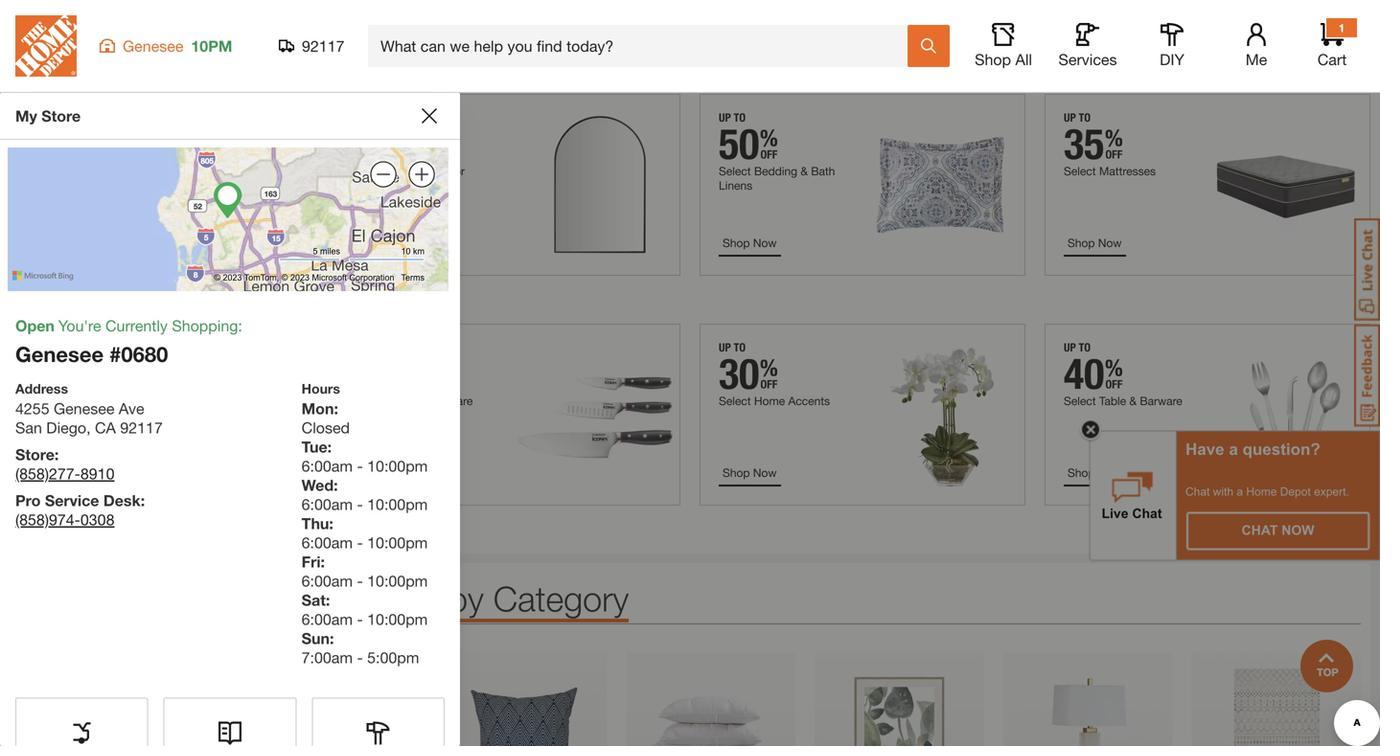 Task type: describe. For each thing, give the bounding box(es) containing it.
#
[[109, 342, 121, 367]]

92117 inside 92117 button
[[302, 37, 345, 55]]

the home depot logo image
[[15, 15, 77, 77]]

me button
[[1226, 23, 1287, 69]]

furniture for kitchen & dining furniture
[[122, 719, 176, 735]]

curbside image
[[70, 722, 93, 745]]

& for kids
[[49, 689, 58, 705]]

genesee 10pm
[[123, 37, 232, 55]]

0680
[[121, 342, 168, 367]]

wrap up essentials for every room
[[10, 9, 538, 50]]

lighting image
[[1003, 654, 1173, 747]]

you're
[[58, 317, 101, 335]]

furniture for kids & baby furniture
[[96, 689, 150, 705]]

address 4255 genesee ave san diego , ca 92117 store : (858)277-8910 pro service desk : (858)974-0308
[[15, 381, 163, 529]]

chat
[[1242, 523, 1278, 538]]

ave
[[119, 400, 144, 418]]

5:00pm
[[367, 649, 419, 667]]

every
[[357, 9, 439, 50]]

1 horizontal spatial home
[[1247, 485, 1277, 498]]

(858)277-8910 link
[[15, 465, 115, 483]]

wed:
[[302, 476, 338, 495]]

sat:
[[302, 591, 330, 610]]

my store
[[15, 107, 81, 125]]

1 - from the top
[[357, 457, 363, 475]]

genesee inside address 4255 genesee ave san diego , ca 92117 store : (858)277-8910 pro service desk : (858)974-0308
[[54, 400, 115, 418]]

up to 30% off select home accents image
[[700, 324, 1026, 506]]

microsoft bing image
[[12, 262, 79, 290]]

kitchen & dining furniture
[[19, 719, 176, 735]]

5 6:00am from the top
[[302, 611, 353, 629]]

furniture image
[[249, 654, 419, 747]]

up to 40% off tableware and bar image
[[1045, 324, 1371, 506]]

kitchen & dining furniture link
[[19, 719, 176, 735]]

service
[[45, 492, 99, 510]]

kids & baby furniture link
[[19, 689, 150, 705]]

drawer close image
[[422, 108, 437, 124]]

3 - from the top
[[357, 534, 363, 552]]

1 10:00pm from the top
[[367, 457, 428, 475]]

3 6:00am from the top
[[302, 534, 353, 552]]

open you're currently shopping: genesee # 0680
[[15, 317, 242, 367]]

diy button
[[1142, 23, 1203, 69]]

address
[[15, 381, 68, 397]]

7:00am
[[302, 649, 353, 667]]

rugs image
[[1192, 654, 1361, 747]]

question?
[[1243, 440, 1321, 458]]

ca
[[95, 419, 116, 437]]

all
[[1016, 50, 1032, 69]]

currently
[[105, 317, 168, 335]]

up to 35% off select mattresses image
[[1045, 94, 1371, 276]]

shop
[[975, 50, 1011, 69]]

0 vertical spatial genesee
[[123, 37, 184, 55]]

92117 inside address 4255 genesee ave san diego , ca 92117 store : (858)277-8910 pro service desk : (858)974-0308
[[120, 419, 163, 437]]

4 6:00am from the top
[[302, 572, 353, 591]]

4 - from the top
[[357, 572, 363, 591]]

8910
[[80, 465, 115, 483]]

0 vertical spatial :
[[55, 446, 59, 464]]

closed
[[302, 419, 350, 437]]

4 10:00pm from the top
[[367, 572, 428, 591]]

home accents image
[[438, 654, 607, 747]]

What can we help you find today? search field
[[381, 26, 907, 66]]

workshops image
[[367, 722, 390, 745]]

cart
[[1318, 50, 1347, 69]]

kids & baby furniture
[[19, 689, 150, 705]]

open
[[15, 317, 55, 335]]

terms link
[[401, 272, 425, 285]]

category
[[493, 578, 629, 619]]

up to 50% off select bedding & bath linens image
[[700, 94, 1026, 276]]

2 6:00am from the top
[[302, 496, 353, 514]]

dining
[[81, 719, 119, 735]]

store inside address 4255 genesee ave san diego , ca 92117 store : (858)277-8910 pro service desk : (858)974-0308
[[15, 446, 55, 464]]

have a question?
[[1186, 440, 1321, 458]]



Task type: locate. For each thing, give the bounding box(es) containing it.
home left depot
[[1247, 485, 1277, 498]]

for
[[309, 9, 348, 50]]

me
[[1246, 50, 1268, 69]]

feedback link image
[[1355, 324, 1380, 428]]

a right 'with'
[[1237, 485, 1243, 498]]

baby
[[62, 689, 93, 705]]

desk
[[103, 492, 141, 510]]

0 vertical spatial &
[[49, 689, 58, 705]]

services button
[[1057, 23, 1119, 69]]

local ad image
[[219, 722, 242, 745]]

mon:
[[302, 400, 338, 418]]

1 vertical spatial &
[[68, 719, 77, 735]]

store right my
[[41, 107, 81, 125]]

diego
[[46, 419, 86, 437]]

kids
[[19, 689, 46, 705]]

1 horizontal spatial :
[[141, 492, 145, 510]]

& left dining
[[68, 719, 77, 735]]

,
[[86, 419, 91, 437]]

2 10:00pm from the top
[[367, 496, 428, 514]]

kitchen
[[19, 719, 65, 735]]

10:00pm
[[367, 457, 428, 475], [367, 496, 428, 514], [367, 534, 428, 552], [367, 572, 428, 591], [367, 611, 428, 629]]

a
[[1229, 440, 1238, 458], [1237, 485, 1243, 498]]

1 vertical spatial genesee
[[15, 342, 104, 367]]

wall decor image
[[815, 654, 984, 747]]

2 - from the top
[[357, 496, 363, 514]]

-
[[357, 457, 363, 475], [357, 496, 363, 514], [357, 534, 363, 552], [357, 572, 363, 591], [357, 611, 363, 629], [357, 649, 363, 667]]

shop all
[[975, 50, 1032, 69]]

up
[[98, 9, 142, 50]]

6:00am
[[302, 457, 353, 475], [302, 496, 353, 514], [302, 534, 353, 552], [302, 572, 353, 591], [302, 611, 353, 629]]

furniture
[[96, 689, 150, 705], [122, 719, 176, 735]]

5 - from the top
[[357, 611, 363, 629]]

0 vertical spatial furniture
[[96, 689, 150, 705]]

4255
[[15, 400, 49, 418]]

home down fri:
[[249, 578, 339, 619]]

: up (858)277-8910 link
[[55, 446, 59, 464]]

fri:
[[302, 553, 325, 571]]

6:00am down thu:
[[302, 534, 353, 552]]

thu:
[[302, 515, 333, 533]]

terms
[[401, 273, 425, 283]]

1 vertical spatial :
[[141, 492, 145, 510]]

store up (858)277-
[[15, 446, 55, 464]]

genesee up , at bottom left
[[54, 400, 115, 418]]

6:00am up the wed:
[[302, 457, 353, 475]]

0 vertical spatial 92117
[[302, 37, 345, 55]]

92117
[[302, 37, 345, 55], [120, 419, 163, 437]]

shop all button
[[973, 23, 1034, 69]]

&
[[49, 689, 58, 705], [68, 719, 77, 735]]

2 vertical spatial genesee
[[54, 400, 115, 418]]

cart 1
[[1318, 21, 1347, 69]]

1 vertical spatial home
[[249, 578, 339, 619]]

a right have
[[1229, 440, 1238, 458]]

essentials
[[151, 9, 299, 50]]

expert.
[[1314, 485, 1350, 498]]

store
[[41, 107, 81, 125], [15, 446, 55, 464]]

with
[[1213, 485, 1234, 498]]

92117 button
[[279, 36, 345, 56]]

decor
[[349, 578, 439, 619]]

genesee inside the open you're currently shopping: genesee # 0680
[[15, 342, 104, 367]]

0 vertical spatial store
[[41, 107, 81, 125]]

chat now link
[[1188, 513, 1369, 550]]

(858)974-
[[15, 511, 80, 529]]

have
[[1186, 440, 1225, 458]]

diy
[[1160, 50, 1185, 69]]

6:00am up sat:
[[302, 572, 353, 591]]

hours mon: closed tue: 6:00am - 10:00pm wed: 6:00am - 10:00pm thu: 6:00am - 10:00pm fri: 6:00am - 10:00pm sat: 6:00am - 10:00pm sun: 7:00am - 5:00pm
[[302, 381, 428, 667]]

bedding & bath image
[[626, 654, 796, 747]]

0 vertical spatial home
[[1247, 485, 1277, 498]]

up to 40% off select kitchenware image
[[355, 324, 681, 506]]

1 vertical spatial a
[[1237, 485, 1243, 498]]

depot
[[1280, 485, 1311, 498]]

0 horizontal spatial home
[[249, 578, 339, 619]]

hours
[[302, 381, 340, 397]]

wrap
[[10, 9, 89, 50]]

home
[[1247, 485, 1277, 498], [249, 578, 339, 619]]

0 vertical spatial a
[[1229, 440, 1238, 458]]

services
[[1059, 50, 1117, 69]]

(858)277-
[[15, 465, 80, 483]]

chat
[[1186, 485, 1210, 498]]

now
[[1282, 523, 1315, 538]]

& for kitchen
[[68, 719, 77, 735]]

tue:
[[302, 438, 332, 456]]

chat now
[[1242, 523, 1315, 538]]

0 horizontal spatial 92117
[[120, 419, 163, 437]]

up to 40% off select furniture image
[[10, 94, 336, 276]]

1 horizontal spatial &
[[68, 719, 77, 735]]

3 10:00pm from the top
[[367, 534, 428, 552]]

6:00am up sun:
[[302, 611, 353, 629]]

shopping:
[[172, 317, 242, 335]]

pro
[[15, 492, 41, 510]]

genesee left 10pm
[[123, 37, 184, 55]]

6 - from the top
[[357, 649, 363, 667]]

chat with a home depot expert.
[[1186, 485, 1350, 498]]

sun:
[[302, 630, 334, 648]]

by
[[448, 578, 484, 619]]

up to 30% off select wall decor image
[[355, 94, 681, 276]]

furniture up dining
[[96, 689, 150, 705]]

1 vertical spatial 92117
[[120, 419, 163, 437]]

furniture right dining
[[122, 719, 176, 735]]

10pm
[[191, 37, 232, 55]]

92117 down the ave
[[120, 419, 163, 437]]

1 vertical spatial furniture
[[122, 719, 176, 735]]

(858)974-0308 link
[[15, 511, 115, 529]]

:
[[55, 446, 59, 464], [141, 492, 145, 510]]

1 6:00am from the top
[[302, 457, 353, 475]]

home decor by category
[[249, 578, 629, 619]]

my
[[15, 107, 37, 125]]

genesee
[[123, 37, 184, 55], [15, 342, 104, 367], [54, 400, 115, 418]]

92117 left every
[[302, 37, 345, 55]]

5 10:00pm from the top
[[367, 611, 428, 629]]

0308
[[80, 511, 115, 529]]

0 horizontal spatial &
[[49, 689, 58, 705]]

up to 35% off select kitchen appliances image
[[10, 324, 336, 506]]

: right service at left
[[141, 492, 145, 510]]

1
[[1339, 21, 1345, 35]]

1 horizontal spatial 92117
[[302, 37, 345, 55]]

genesee down you're at the top left of the page
[[15, 342, 104, 367]]

0 horizontal spatial :
[[55, 446, 59, 464]]

san
[[15, 419, 42, 437]]

1 vertical spatial store
[[15, 446, 55, 464]]

room
[[448, 9, 538, 50]]

6:00am down the wed:
[[302, 496, 353, 514]]

& right kids on the bottom left of page
[[49, 689, 58, 705]]



Task type: vqa. For each thing, say whether or not it's contained in the screenshot.
... button
no



